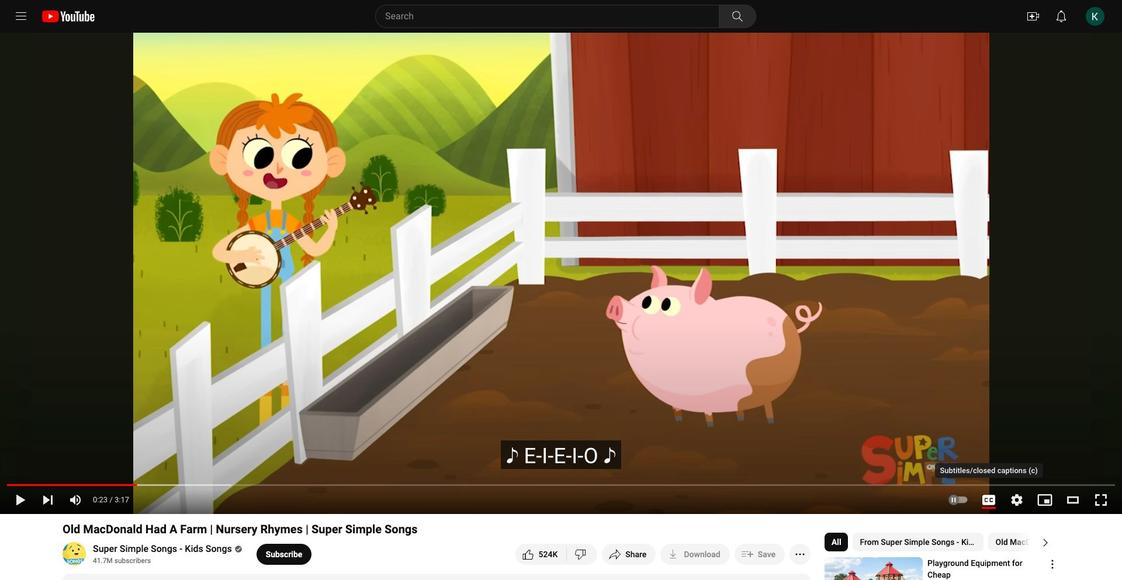 Task type: vqa. For each thing, say whether or not it's contained in the screenshot.
Spider-Man: Into the Spider-Verse verse
no



Task type: locate. For each thing, give the bounding box(es) containing it.
None text field
[[684, 550, 720, 559]]

None search field
[[354, 5, 759, 28]]

youtube video player element
[[0, 33, 1122, 514]]

tab list
[[825, 528, 1122, 556]]

seek slider slider
[[7, 478, 1115, 489]]

main content
[[0, 33, 1122, 580]]

None text field
[[266, 550, 302, 559]]



Task type: describe. For each thing, give the bounding box(es) containing it.
verified image
[[232, 545, 242, 553]]

Search text field
[[385, 9, 717, 24]]

avatar image image
[[1086, 7, 1105, 26]]

autoplay is off image
[[948, 486, 974, 514]]



